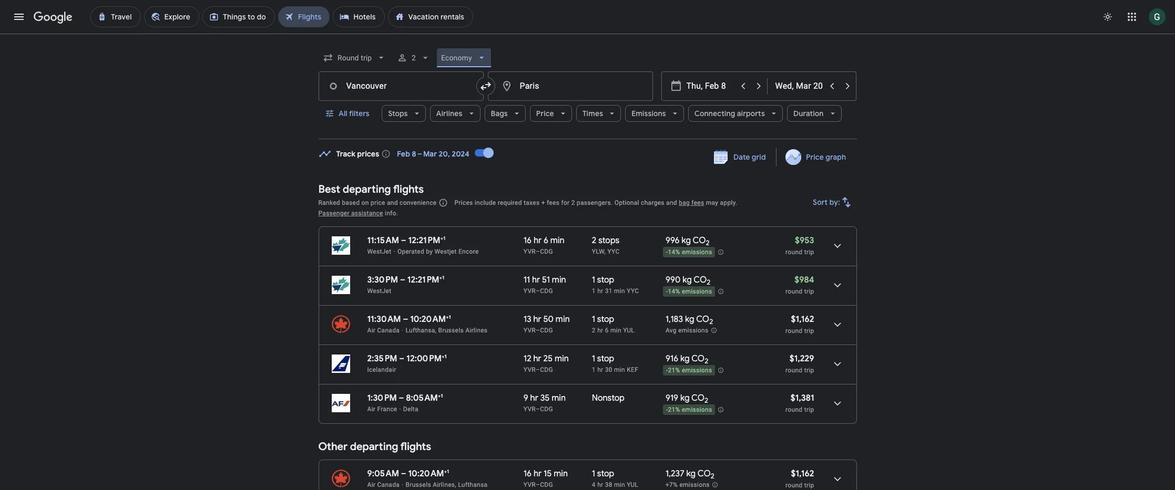 Task type: vqa. For each thing, say whether or not it's contained in the screenshot.
Leaves Vancouver International Airport at 11:15 AM on Thursday, February 8 and arrives at Paris Charles de Gaulle Airport at 12:21 PM on Friday, February 9. Element
yes



Task type: describe. For each thing, give the bounding box(es) containing it.
assistance
[[351, 210, 383, 217]]

kef
[[627, 367, 639, 374]]

nonstop
[[592, 393, 625, 404]]

4
[[592, 482, 596, 489]]

min inside 1 stop 1 hr 30 min kef
[[614, 367, 625, 374]]

2 inside 990 kg co 2
[[707, 278, 711, 287]]

2 stops ylw , yyc
[[592, 236, 620, 256]]

51
[[542, 275, 550, 286]]

times button
[[576, 101, 621, 126]]

passengers.
[[577, 199, 613, 207]]

2 stops flight. element
[[592, 236, 620, 248]]

france
[[377, 406, 397, 413]]

layover (1 of 1) is a 1 hr 30 min layover at keflavík international airport in reykjavík. element
[[592, 366, 661, 375]]

include
[[475, 199, 496, 207]]

price for price
[[537, 109, 554, 118]]

air for 9:05 am
[[367, 482, 376, 489]]

-21% emissions for 919
[[666, 407, 712, 414]]

change appearance image
[[1096, 4, 1121, 29]]

- for 919
[[666, 407, 668, 414]]

departing for other
[[350, 441, 398, 454]]

times
[[583, 109, 603, 118]]

brussels airlines, lufthansa
[[406, 482, 488, 489]]

total duration 13 hr 50 min. element
[[524, 315, 592, 327]]

38
[[605, 482, 613, 489]]

hr inside 1 stop 2 hr 6 min yul
[[598, 327, 604, 335]]

$1,229
[[790, 354, 815, 365]]

feb 8 – mar 20, 2024
[[397, 149, 470, 159]]

953 US dollars text field
[[795, 236, 815, 246]]

grid
[[752, 153, 766, 162]]

cdg for 35
[[540, 406, 553, 413]]

$1,162 for 1,183
[[791, 315, 815, 325]]

1 inside 11:30 am – 10:20 am + 1
[[449, 314, 451, 321]]

Arrival time: 12:21 PM on  Friday, February 9. text field
[[409, 235, 446, 246]]

trip for 1,183
[[805, 328, 815, 335]]

996 kg co 2
[[666, 236, 710, 248]]

kg for 990
[[683, 275, 692, 286]]

1 fees from the left
[[547, 199, 560, 207]]

9:05 am
[[367, 469, 399, 480]]

lufthansa, brussels airlines
[[406, 327, 488, 335]]

avg
[[666, 327, 677, 335]]

$953 round trip
[[786, 236, 815, 256]]

6 inside 1 stop 2 hr 6 min yul
[[605, 327, 609, 335]]

hr inside 1 stop 4 hr 38 min yul
[[598, 482, 604, 489]]

919 kg co 2
[[666, 393, 709, 406]]

– inside 13 hr 50 min yvr – cdg
[[536, 327, 540, 335]]

– inside 16 hr 6 min yvr – cdg
[[536, 248, 540, 256]]

9:05 am – 10:20 am + 1
[[367, 469, 449, 480]]

trip for 916
[[805, 367, 815, 375]]

total duration 9 hr 35 min. element
[[524, 393, 592, 406]]

+ for 11:30 am
[[446, 314, 449, 321]]

Departure time: 11:30 AM. text field
[[367, 315, 401, 325]]

hr inside "1 stop 1 hr 31 min yyc"
[[598, 288, 604, 295]]

2 inside 1 stop 2 hr 6 min yul
[[592, 327, 596, 335]]

co for 1,237
[[698, 469, 711, 480]]

cdg for 6
[[540, 248, 553, 256]]

yvr for 11 hr 51 min
[[524, 288, 536, 295]]

hr inside the 9 hr 35 min yvr – cdg
[[531, 393, 539, 404]]

total duration 16 hr 15 min. element
[[524, 469, 592, 481]]

layover (1 of 2) is a 2 hr 51 min layover at kelowna international airport in kelowna. layover (2 of 2) is a 2 hr 16 min layover at calgary international airport in calgary. element
[[592, 248, 661, 256]]

hr inside 16 hr 15 min yvr – cdg
[[534, 469, 542, 480]]

+ for 3:30 pm
[[440, 275, 442, 281]]

8:05 am
[[406, 393, 438, 404]]

encore
[[459, 248, 479, 256]]

6 inside 16 hr 6 min yvr – cdg
[[544, 236, 549, 246]]

find the best price region
[[319, 140, 857, 175]]

Departure text field
[[687, 72, 735, 100]]

$984
[[795, 275, 815, 286]]

round for 1,237
[[786, 482, 803, 490]]

3:30 pm – 12:21 pm + 1
[[367, 275, 445, 286]]

1 up layover (1 of 1) is a 1 hr 30 min layover at keflavík international airport in reykjavík. element
[[592, 354, 596, 365]]

9 hr 35 min yvr – cdg
[[524, 393, 566, 413]]

1,183
[[666, 315, 683, 325]]

airports
[[737, 109, 765, 118]]

round for 916
[[786, 367, 803, 375]]

Departure time: 9:05 AM. text field
[[367, 469, 399, 480]]

kg for 916
[[681, 354, 690, 365]]

Departure time: 2:35 PM. text field
[[367, 354, 397, 365]]

optional
[[615, 199, 640, 207]]

total duration 16 hr 6 min. element
[[524, 236, 592, 248]]

1 left 30
[[592, 367, 596, 374]]

price graph button
[[779, 148, 855, 167]]

2 inside 2 stops ylw , yyc
[[592, 236, 597, 246]]

ranked based on price and convenience
[[319, 199, 437, 207]]

swap origin and destination. image
[[480, 80, 492, 93]]

emissions down 1,237 kg co 2
[[680, 482, 710, 489]]

departing for best
[[343, 183, 391, 196]]

2 westjet from the top
[[367, 288, 392, 295]]

lufthansa,
[[406, 327, 437, 335]]

leaves vancouver international airport at 1:30 pm on thursday, february 8 and arrives at paris charles de gaulle airport at 8:05 am on friday, february 9. element
[[367, 393, 443, 404]]

on
[[362, 199, 369, 207]]

1 stop flight. element for 16 hr 15 min
[[592, 469, 615, 481]]

1 inside 1 stop 2 hr 6 min yul
[[592, 315, 596, 325]]

stop for 16 hr 15 min
[[598, 469, 615, 480]]

canada for 9:05 am
[[377, 482, 400, 489]]

emissions button
[[626, 101, 684, 126]]

1,183 kg co 2
[[666, 315, 713, 327]]

delta
[[403, 406, 419, 413]]

all filters
[[339, 109, 369, 118]]

2 inside '919 kg co 2'
[[705, 397, 709, 406]]

20,
[[439, 149, 450, 159]]

- for 990
[[666, 288, 668, 296]]

air for 11:30 am
[[367, 327, 376, 335]]

$953
[[795, 236, 815, 246]]

13 hr 50 min yvr – cdg
[[524, 315, 570, 335]]

2:35 pm – 12:00 pm + 1
[[367, 354, 447, 365]]

flight details. leaves vancouver international airport at 11:30 am on thursday, february 8 and arrives at paris charles de gaulle airport at 10:20 am on friday, february 9. image
[[825, 312, 850, 338]]

Departure time: 3:30 PM. text field
[[367, 275, 398, 286]]

track prices
[[336, 149, 379, 159]]

apply.
[[720, 199, 738, 207]]

air canada for 9:05 am
[[367, 482, 400, 489]]

total duration 11 hr 51 min. element
[[524, 275, 592, 287]]

1 inside 1:30 pm – 8:05 am + 1
[[441, 393, 443, 400]]

emissions for 990
[[682, 288, 712, 296]]

price for price graph
[[807, 153, 824, 162]]

round for 996
[[786, 249, 803, 256]]

+ inside prices include required taxes + fees for 2 passengers. optional charges and bag fees may apply. passenger assistance
[[542, 199, 545, 207]]

12
[[524, 354, 532, 365]]

avg emissions
[[666, 327, 709, 335]]

1 stop flight. element for 13 hr 50 min
[[592, 315, 615, 327]]

2024
[[452, 149, 470, 159]]

990
[[666, 275, 681, 286]]

1162 US dollars text field
[[791, 315, 815, 325]]

1 inside 1 stop 4 hr 38 min yul
[[592, 469, 596, 480]]

emissions for 996
[[682, 249, 712, 256]]

Departure time: 11:15 AM. text field
[[367, 236, 399, 246]]

yvr for 16 hr 6 min
[[524, 248, 536, 256]]

emissions down 1,183 kg co 2 on the bottom right
[[679, 327, 709, 335]]

2:35 pm
[[367, 354, 397, 365]]

yyc inside "1 stop 1 hr 31 min yyc"
[[627, 288, 639, 295]]

16 hr 6 min yvr – cdg
[[524, 236, 565, 256]]

required
[[498, 199, 522, 207]]

- for 996
[[666, 249, 668, 256]]

learn more about ranking image
[[439, 198, 448, 208]]

sort by: button
[[809, 190, 857, 215]]

trip for 990
[[805, 288, 815, 296]]

hr inside 16 hr 6 min yvr – cdg
[[534, 236, 542, 246]]

may
[[706, 199, 719, 207]]

1 stop flight. element for 12 hr 25 min
[[592, 354, 615, 366]]

3:30 pm
[[367, 275, 398, 286]]

11:30 am
[[367, 315, 401, 325]]

min inside 1 stop 4 hr 38 min yul
[[614, 482, 625, 489]]

+7%
[[666, 482, 678, 489]]

+ for 2:35 pm
[[442, 354, 445, 360]]

– inside 11:30 am – 10:20 am + 1
[[403, 315, 408, 325]]

emissions for 916
[[682, 367, 712, 375]]

flight details. leaves vancouver international airport at 11:15 am on thursday, february 8 and arrives at paris charles de gaulle airport at 12:21 pm on friday, february 9. image
[[825, 234, 850, 259]]

learn more about tracked prices image
[[382, 149, 391, 159]]

round for 919
[[786, 407, 803, 414]]

by
[[426, 248, 433, 256]]

- for 916
[[666, 367, 668, 375]]

none search field containing all filters
[[319, 45, 857, 139]]

passenger
[[319, 210, 350, 217]]

30
[[605, 367, 613, 374]]

cdg for 15
[[540, 482, 553, 489]]

min inside 12 hr 25 min yvr – cdg
[[555, 354, 569, 365]]

-14% emissions for 990
[[666, 288, 712, 296]]

for
[[562, 199, 570, 207]]

2 inside prices include required taxes + fees for 2 passengers. optional charges and bag fees may apply. passenger assistance
[[572, 199, 575, 207]]

airlines,
[[433, 482, 457, 489]]

charges
[[641, 199, 665, 207]]

cdg for 25
[[540, 367, 553, 374]]

flight details. leaves vancouver international airport at 1:30 pm on thursday, february 8 and arrives at paris charles de gaulle airport at 8:05 am on friday, february 9. image
[[825, 391, 850, 417]]

feb
[[397, 149, 410, 159]]

layover (1 of 1) is a 2 hr 6 min layover at montréal-pierre elliott trudeau international airport in montreal. element
[[592, 327, 661, 335]]

by:
[[830, 198, 840, 207]]

11
[[524, 275, 530, 286]]

min inside 11 hr 51 min yvr – cdg
[[552, 275, 566, 286]]

1,237
[[666, 469, 685, 480]]

Arrival time: 12:00 PM on  Friday, February 9. text field
[[407, 354, 447, 365]]

air canada for 11:30 am
[[367, 327, 400, 335]]

yul for 1,237
[[627, 482, 639, 489]]

Arrival time: 10:20 AM on  Friday, February 9. text field
[[408, 469, 449, 480]]

best
[[319, 183, 340, 196]]

min inside 1 stop 2 hr 6 min yul
[[611, 327, 622, 335]]

kg for 1,183
[[685, 315, 695, 325]]

flight details. leaves vancouver international airport at 2:35 pm on thursday, february 8 and arrives at paris charles de gaulle airport at 12:00 pm on friday, february 9. image
[[825, 352, 850, 377]]

round for 990
[[786, 288, 803, 296]]

– inside the 9:05 am – 10:20 am + 1
[[401, 469, 406, 480]]

kg for 996
[[682, 236, 691, 246]]

21% for 919
[[668, 407, 681, 414]]

1162 US dollars text field
[[791, 469, 815, 480]]

nonstop flight. element
[[592, 393, 625, 406]]

based
[[342, 199, 360, 207]]

stops button
[[382, 101, 426, 126]]

1 inside 3:30 pm – 12:21 pm + 1
[[442, 275, 445, 281]]

10:20 am for 9:05 am
[[408, 469, 444, 480]]

14% for 996
[[668, 249, 681, 256]]

co for 916
[[692, 354, 705, 365]]

2 inside 1,237 kg co 2
[[711, 473, 715, 481]]

leaves vancouver international airport at 11:30 am on thursday, february 8 and arrives at paris charles de gaulle airport at 10:20 am on friday, february 9. element
[[367, 314, 451, 325]]

50
[[544, 315, 554, 325]]

total duration 12 hr 25 min. element
[[524, 354, 592, 366]]

airlines inside popup button
[[436, 109, 463, 118]]

– inside 16 hr 15 min yvr – cdg
[[536, 482, 540, 489]]

8 – mar
[[412, 149, 437, 159]]

connecting airports button
[[688, 101, 783, 126]]

flight details. leaves vancouver international airport at 3:30 pm on thursday, february 8 and arrives at paris charles de gaulle airport at 12:21 pm on friday, february 9. image
[[825, 273, 850, 298]]



Task type: locate. For each thing, give the bounding box(es) containing it.
– right the 2:35 pm text field
[[399, 354, 405, 365]]

0 vertical spatial yul
[[624, 327, 635, 335]]

yvr down 12
[[524, 367, 536, 374]]

stop inside 1 stop 2 hr 6 min yul
[[598, 315, 615, 325]]

-21% emissions down 916 kg co 2
[[666, 367, 712, 375]]

trip
[[805, 249, 815, 256], [805, 288, 815, 296], [805, 328, 815, 335], [805, 367, 815, 375], [805, 407, 815, 414], [805, 482, 815, 490]]

trip inside $953 round trip
[[805, 249, 815, 256]]

0 vertical spatial $1,162 round trip
[[786, 315, 815, 335]]

0 horizontal spatial and
[[387, 199, 398, 207]]

1 vertical spatial yyc
[[627, 288, 639, 295]]

stop for 11 hr 51 min
[[598, 275, 615, 286]]

airlines button
[[430, 101, 481, 126]]

leaves vancouver international airport at 11:15 am on thursday, february 8 and arrives at paris charles de gaulle airport at 12:21 pm on friday, february 9. element
[[367, 235, 446, 246]]

16 down prices include required taxes + fees for 2 passengers. optional charges and bag fees may apply. passenger assistance
[[524, 236, 532, 246]]

cdg inside the 9 hr 35 min yvr – cdg
[[540, 406, 553, 413]]

1 vertical spatial 14%
[[668, 288, 681, 296]]

1 vertical spatial brussels
[[406, 482, 431, 489]]

6 cdg from the top
[[540, 482, 553, 489]]

2 and from the left
[[667, 199, 678, 207]]

21% down 919
[[668, 407, 681, 414]]

2 vertical spatial air
[[367, 482, 376, 489]]

1381 US dollars text field
[[791, 393, 815, 404]]

and left bag
[[667, 199, 678, 207]]

+ inside 3:30 pm – 12:21 pm + 1
[[440, 275, 442, 281]]

– inside 1:30 pm – 8:05 am + 1
[[399, 393, 404, 404]]

10:20 am inside the 9:05 am – 10:20 am + 1
[[408, 469, 444, 480]]

1 inside the 11:15 am – 12:21 pm + 1
[[443, 235, 446, 242]]

2 air canada from the top
[[367, 482, 400, 489]]

+ inside 11:30 am – 10:20 am + 1
[[446, 314, 449, 321]]

-21% emissions for 916
[[666, 367, 712, 375]]

kg right 919
[[681, 393, 690, 404]]

price button
[[530, 101, 572, 126]]

brussels down arrival time: 10:20 am on  friday, february 9. text field
[[438, 327, 464, 335]]

16 hr 15 min yvr – cdg
[[524, 469, 568, 489]]

1 14% from the top
[[668, 249, 681, 256]]

round down "984 us dollars" 'text box'
[[786, 288, 803, 296]]

cdg for 51
[[540, 288, 553, 295]]

air
[[367, 327, 376, 335], [367, 406, 376, 413], [367, 482, 376, 489]]

min right 15
[[554, 469, 568, 480]]

0 vertical spatial 21%
[[668, 367, 681, 375]]

15
[[544, 469, 552, 480]]

date grid
[[734, 153, 766, 162]]

yvr for 12 hr 25 min
[[524, 367, 536, 374]]

16 inside 16 hr 6 min yvr – cdg
[[524, 236, 532, 246]]

yyc right ,
[[608, 248, 620, 256]]

cdg for 50
[[540, 327, 553, 335]]

co for 1,183
[[697, 315, 710, 325]]

1 vertical spatial airlines
[[466, 327, 488, 335]]

5 yvr from the top
[[524, 406, 536, 413]]

-14% emissions for 996
[[666, 249, 712, 256]]

1 inside the 9:05 am – 10:20 am + 1
[[447, 469, 449, 476]]

5 cdg from the top
[[540, 406, 553, 413]]

min down "for"
[[551, 236, 565, 246]]

air down 9:05 am
[[367, 482, 376, 489]]

stops
[[599, 236, 620, 246]]

westjet down 11:15 am
[[367, 248, 392, 256]]

21% for 916
[[668, 367, 681, 375]]

12:21 pm down by
[[408, 275, 440, 286]]

1 round from the top
[[786, 249, 803, 256]]

Return text field
[[776, 72, 824, 100]]

hr right 4
[[598, 482, 604, 489]]

main content
[[319, 140, 857, 491]]

yvr inside 13 hr 50 min yvr – cdg
[[524, 327, 536, 335]]

2 16 from the top
[[524, 469, 532, 480]]

3 - from the top
[[666, 367, 668, 375]]

12:21 pm for 3:30 pm
[[408, 275, 440, 286]]

2 -14% emissions from the top
[[666, 288, 712, 296]]

co inside 990 kg co 2
[[694, 275, 707, 286]]

1 vertical spatial 21%
[[668, 407, 681, 414]]

$1,162 round trip for 1,237
[[786, 469, 815, 490]]

round inside "$984 round trip"
[[786, 288, 803, 296]]

1 vertical spatial 6
[[605, 327, 609, 335]]

fees left "for"
[[547, 199, 560, 207]]

4 yvr from the top
[[524, 367, 536, 374]]

0 horizontal spatial brussels
[[406, 482, 431, 489]]

1 stop 4 hr 38 min yul
[[592, 469, 639, 489]]

1 up lufthansa, brussels airlines
[[449, 314, 451, 321]]

kg up +7% emissions
[[687, 469, 696, 480]]

yul for 1,183
[[624, 327, 635, 335]]

trip for 996
[[805, 249, 815, 256]]

+ inside the 11:15 am – 12:21 pm + 1
[[441, 235, 443, 242]]

min inside 13 hr 50 min yvr – cdg
[[556, 315, 570, 325]]

kg inside 996 kg co 2
[[682, 236, 691, 246]]

trip inside "$984 round trip"
[[805, 288, 815, 296]]

0 vertical spatial air
[[367, 327, 376, 335]]

hr inside 11 hr 51 min yvr – cdg
[[532, 275, 540, 286]]

4 - from the top
[[666, 407, 668, 414]]

- down 919
[[666, 407, 668, 414]]

None field
[[319, 48, 391, 67], [437, 48, 491, 67], [319, 48, 391, 67], [437, 48, 491, 67]]

0 horizontal spatial fees
[[547, 199, 560, 207]]

filters
[[349, 109, 369, 118]]

+ inside the 9:05 am – 10:20 am + 1
[[444, 469, 447, 476]]

loading results progress bar
[[0, 34, 1176, 36]]

cdg inside 12 hr 25 min yvr – cdg
[[540, 367, 553, 374]]

0 vertical spatial yyc
[[608, 248, 620, 256]]

1 stop flight. element
[[592, 275, 615, 287], [592, 315, 615, 327], [592, 354, 615, 366], [592, 469, 615, 481]]

kg inside 916 kg co 2
[[681, 354, 690, 365]]

3 1 stop flight. element from the top
[[592, 354, 615, 366]]

-21% emissions
[[666, 367, 712, 375], [666, 407, 712, 414]]

0 vertical spatial 6
[[544, 236, 549, 246]]

$1,162 for 1,237
[[791, 469, 815, 480]]

cdg down 25
[[540, 367, 553, 374]]

0 horizontal spatial airlines
[[436, 109, 463, 118]]

duration
[[794, 109, 824, 118]]

4 cdg from the top
[[540, 367, 553, 374]]

yvr down 11
[[524, 288, 536, 295]]

round for 1,183
[[786, 328, 803, 335]]

2 canada from the top
[[377, 482, 400, 489]]

co inside 916 kg co 2
[[692, 354, 705, 365]]

hr right 11
[[532, 275, 540, 286]]

$984 round trip
[[786, 275, 815, 296]]

10:20 am inside 11:30 am – 10:20 am + 1
[[410, 315, 446, 325]]

co inside 1,183 kg co 2
[[697, 315, 710, 325]]

2 inside 916 kg co 2
[[705, 357, 709, 366]]

hr
[[534, 236, 542, 246], [532, 275, 540, 286], [598, 288, 604, 295], [534, 315, 542, 325], [598, 327, 604, 335], [534, 354, 542, 365], [598, 367, 604, 374], [531, 393, 539, 404], [534, 469, 542, 480], [598, 482, 604, 489]]

+ inside 1:30 pm – 8:05 am + 1
[[438, 393, 441, 400]]

trip for 1,237
[[805, 482, 815, 490]]

sort by:
[[813, 198, 840, 207]]

connecting airports
[[695, 109, 765, 118]]

12:21 pm up by
[[409, 236, 441, 246]]

1 horizontal spatial fees
[[692, 199, 705, 207]]

– inside the 9 hr 35 min yvr – cdg
[[536, 406, 540, 413]]

yvr up 11
[[524, 248, 536, 256]]

1 horizontal spatial 6
[[605, 327, 609, 335]]

canada for 11:30 am
[[377, 327, 400, 335]]

Departure time: 1:30 PM. text field
[[367, 393, 397, 404]]

and
[[387, 199, 398, 207], [667, 199, 678, 207]]

1 trip from the top
[[805, 249, 815, 256]]

1 horizontal spatial yyc
[[627, 288, 639, 295]]

round down $953 text field
[[786, 249, 803, 256]]

1 $1,162 round trip from the top
[[786, 315, 815, 335]]

1 vertical spatial canada
[[377, 482, 400, 489]]

1:30 pm – 8:05 am + 1
[[367, 393, 443, 404]]

1 horizontal spatial brussels
[[438, 327, 464, 335]]

cdg down 51 on the left bottom
[[540, 288, 553, 295]]

yyc right "31"
[[627, 288, 639, 295]]

14% for 990
[[668, 288, 681, 296]]

2 1 stop flight. element from the top
[[592, 315, 615, 327]]

9
[[524, 393, 529, 404]]

2 fees from the left
[[692, 199, 705, 207]]

trip inside "$1,381 round trip"
[[805, 407, 815, 414]]

yvr for 16 hr 15 min
[[524, 482, 536, 489]]

10:20 am up lufthansa,
[[410, 315, 446, 325]]

bag fees button
[[679, 199, 705, 207]]

price inside price graph button
[[807, 153, 824, 162]]

emissions down '919 kg co 2'
[[682, 407, 712, 414]]

main menu image
[[13, 11, 25, 23]]

Arrival time: 8:05 AM on  Friday, February 9. text field
[[406, 393, 443, 404]]

0 vertical spatial -14% emissions
[[666, 249, 712, 256]]

price right "bags" popup button
[[537, 109, 554, 118]]

round down $1,229
[[786, 367, 803, 375]]

lufthansa
[[458, 482, 488, 489]]

graph
[[826, 153, 847, 162]]

leaves vancouver international airport at 3:30 pm on thursday, february 8 and arrives at paris charles de gaulle airport at 12:21 pm on friday, february 9. element
[[367, 275, 445, 286]]

yul
[[624, 327, 635, 335], [627, 482, 639, 489]]

1 vertical spatial $1,162
[[791, 469, 815, 480]]

air france
[[367, 406, 397, 413]]

hr inside 13 hr 50 min yvr – cdg
[[534, 315, 542, 325]]

yvr
[[524, 248, 536, 256], [524, 288, 536, 295], [524, 327, 536, 335], [524, 367, 536, 374], [524, 406, 536, 413], [524, 482, 536, 489]]

taxes
[[524, 199, 540, 207]]

stop up "31"
[[598, 275, 615, 286]]

4 1 stop flight. element from the top
[[592, 469, 615, 481]]

yvr for 13 hr 50 min
[[524, 327, 536, 335]]

cdg inside 11 hr 51 min yvr – cdg
[[540, 288, 553, 295]]

6 yvr from the top
[[524, 482, 536, 489]]

co inside 1,237 kg co 2
[[698, 469, 711, 480]]

date
[[734, 153, 750, 162]]

2 trip from the top
[[805, 288, 815, 296]]

1 vertical spatial air
[[367, 406, 376, 413]]

bag
[[679, 199, 690, 207]]

1 westjet from the top
[[367, 248, 392, 256]]

brussels down leaves vancouver international airport at 9:05 am on thursday, february 8 and arrives at paris charles de gaulle airport at 10:20 am on friday, february 9. element
[[406, 482, 431, 489]]

stop for 13 hr 50 min
[[598, 315, 615, 325]]

1 up 4
[[592, 469, 596, 480]]

-14% emissions down 996 kg co 2
[[666, 249, 712, 256]]

6 up 1 stop 1 hr 30 min kef
[[605, 327, 609, 335]]

leaves vancouver international airport at 2:35 pm on thursday, february 8 and arrives at paris charles de gaulle airport at 12:00 pm on friday, february 9. element
[[367, 354, 447, 365]]

hr right 12
[[534, 354, 542, 365]]

14%
[[668, 249, 681, 256], [668, 288, 681, 296]]

round down $1,381 'text field'
[[786, 407, 803, 414]]

price left graph
[[807, 153, 824, 162]]

0 vertical spatial $1,162
[[791, 315, 815, 325]]

1 left "31"
[[592, 288, 596, 295]]

1 up westjet
[[443, 235, 446, 242]]

,
[[605, 248, 606, 256]]

1 vertical spatial 12:21 pm
[[408, 275, 440, 286]]

– down total duration 16 hr 15 min. element
[[536, 482, 540, 489]]

1 vertical spatial westjet
[[367, 288, 392, 295]]

1 canada from the top
[[377, 327, 400, 335]]

date grid button
[[706, 148, 775, 167]]

westjet
[[435, 248, 457, 256]]

+ for 9:05 am
[[444, 469, 447, 476]]

984 US dollars text field
[[795, 275, 815, 286]]

– down total duration 11 hr 51 min. element
[[536, 288, 540, 295]]

2 inside 996 kg co 2
[[706, 239, 710, 248]]

kg for 1,237
[[687, 469, 696, 480]]

stop for 12 hr 25 min
[[598, 354, 615, 365]]

11:15 am
[[367, 236, 399, 246]]

1 down ylw
[[592, 275, 596, 286]]

2 button
[[393, 45, 435, 70]]

0 vertical spatial departing
[[343, 183, 391, 196]]

16 for 16 hr 15 min
[[524, 469, 532, 480]]

trip down $1,162 text box
[[805, 482, 815, 490]]

6 round from the top
[[786, 482, 803, 490]]

stop up 38
[[598, 469, 615, 480]]

co
[[693, 236, 706, 246], [694, 275, 707, 286], [697, 315, 710, 325], [692, 354, 705, 365], [692, 393, 705, 404], [698, 469, 711, 480]]

1 stop flight. element down "31"
[[592, 315, 615, 327]]

5 round from the top
[[786, 407, 803, 414]]

air for 1:30 pm
[[367, 406, 376, 413]]

stop
[[598, 275, 615, 286], [598, 315, 615, 325], [598, 354, 615, 365], [598, 469, 615, 480]]

11:30 am – 10:20 am + 1
[[367, 314, 451, 325]]

1 and from the left
[[387, 199, 398, 207]]

- down '996' at the right
[[666, 249, 668, 256]]

12:21 pm
[[409, 236, 441, 246], [408, 275, 440, 286]]

4 trip from the top
[[805, 367, 815, 375]]

2 inside popup button
[[412, 54, 416, 62]]

0 vertical spatial flights
[[393, 183, 424, 196]]

4 round from the top
[[786, 367, 803, 375]]

yvr down 9
[[524, 406, 536, 413]]

1 stop 1 hr 30 min kef
[[592, 354, 639, 374]]

ylw
[[592, 248, 605, 256]]

1 yvr from the top
[[524, 248, 536, 256]]

6 trip from the top
[[805, 482, 815, 490]]

trip inside $1,229 round trip
[[805, 367, 815, 375]]

layover (1 of 1) is a 1 hr 31 min layover at calgary international airport in calgary. element
[[592, 287, 661, 296]]

– up operated
[[401, 236, 407, 246]]

12:00 pm
[[407, 354, 442, 365]]

0 vertical spatial air canada
[[367, 327, 400, 335]]

2 - from the top
[[666, 288, 668, 296]]

– inside the 11:15 am – 12:21 pm + 1
[[401, 236, 407, 246]]

min inside the 9 hr 35 min yvr – cdg
[[552, 393, 566, 404]]

yvr inside 16 hr 15 min yvr – cdg
[[524, 482, 536, 489]]

leaves vancouver international airport at 9:05 am on thursday, february 8 and arrives at paris charles de gaulle airport at 10:20 am on friday, february 9. element
[[367, 469, 449, 480]]

price graph
[[807, 153, 847, 162]]

1 1 stop flight. element from the top
[[592, 275, 615, 287]]

1 stop flight. element for 11 hr 51 min
[[592, 275, 615, 287]]

cdg inside 13 hr 50 min yvr – cdg
[[540, 327, 553, 335]]

1 stop from the top
[[598, 275, 615, 286]]

– down "total duration 13 hr 50 min." "element"
[[536, 327, 540, 335]]

min right 51 on the left bottom
[[552, 275, 566, 286]]

1,237 kg co 2
[[666, 469, 715, 481]]

1 inside 2:35 pm – 12:00 pm + 1
[[445, 354, 447, 360]]

None text field
[[319, 72, 484, 101], [488, 72, 653, 101], [319, 72, 484, 101], [488, 72, 653, 101]]

0 vertical spatial 14%
[[668, 249, 681, 256]]

2 round from the top
[[786, 288, 803, 296]]

cdg down '50'
[[540, 327, 553, 335]]

1 vertical spatial 10:20 am
[[408, 469, 444, 480]]

stop up 30
[[598, 354, 615, 365]]

round inside "$1,381 round trip"
[[786, 407, 803, 414]]

1 vertical spatial -14% emissions
[[666, 288, 712, 296]]

min inside 16 hr 6 min yvr – cdg
[[551, 236, 565, 246]]

-21% emissions down '919 kg co 2'
[[666, 407, 712, 414]]

trip down $1,381 'text field'
[[805, 407, 815, 414]]

co right '996' at the right
[[693, 236, 706, 246]]

1 - from the top
[[666, 249, 668, 256]]

3 air from the top
[[367, 482, 376, 489]]

– inside 12 hr 25 min yvr – cdg
[[536, 367, 540, 374]]

31
[[605, 288, 613, 295]]

stop inside 1 stop 1 hr 30 min kef
[[598, 354, 615, 365]]

2 $1,162 round trip from the top
[[786, 469, 815, 490]]

0 vertical spatial westjet
[[367, 248, 392, 256]]

1
[[443, 235, 446, 242], [442, 275, 445, 281], [592, 275, 596, 286], [592, 288, 596, 295], [449, 314, 451, 321], [592, 315, 596, 325], [445, 354, 447, 360], [592, 354, 596, 365], [592, 367, 596, 374], [441, 393, 443, 400], [447, 469, 449, 476], [592, 469, 596, 480]]

stop up layover (1 of 1) is a 2 hr 6 min layover at montréal-pierre elliott trudeau international airport in montreal. element in the bottom right of the page
[[598, 315, 615, 325]]

kg right 990
[[683, 275, 692, 286]]

1 vertical spatial air canada
[[367, 482, 400, 489]]

hr left 15
[[534, 469, 542, 480]]

min inside 16 hr 15 min yvr – cdg
[[554, 469, 568, 480]]

1 vertical spatial -21% emissions
[[666, 407, 712, 414]]

co for 996
[[693, 236, 706, 246]]

1 stop 1 hr 31 min yyc
[[592, 275, 639, 295]]

16 inside 16 hr 15 min yvr – cdg
[[524, 469, 532, 480]]

$1,162 round trip up the $1,229 text box
[[786, 315, 815, 335]]

co up avg emissions
[[697, 315, 710, 325]]

1 -14% emissions from the top
[[666, 249, 712, 256]]

min right 30
[[614, 367, 625, 374]]

4 stop from the top
[[598, 469, 615, 480]]

co for 919
[[692, 393, 705, 404]]

flight details. leaves vancouver international airport at 9:05 am on thursday, february 8 and arrives at paris charles de gaulle airport at 10:20 am on friday, february 9. image
[[825, 467, 850, 491]]

2 cdg from the top
[[540, 288, 553, 295]]

10:20 am up airlines,
[[408, 469, 444, 480]]

– right the 3:30 pm text box
[[400, 275, 406, 286]]

stop inside "1 stop 1 hr 31 min yyc"
[[598, 275, 615, 286]]

co inside 996 kg co 2
[[693, 236, 706, 246]]

2 -21% emissions from the top
[[666, 407, 712, 414]]

0 horizontal spatial yyc
[[608, 248, 620, 256]]

0 vertical spatial canada
[[377, 327, 400, 335]]

12:21 pm for 11:15 am
[[409, 236, 441, 246]]

– up delta
[[399, 393, 404, 404]]

21%
[[668, 367, 681, 375], [668, 407, 681, 414]]

– inside 2:35 pm – 12:00 pm + 1
[[399, 354, 405, 365]]

– inside 11 hr 51 min yvr – cdg
[[536, 288, 540, 295]]

35
[[541, 393, 550, 404]]

1 air from the top
[[367, 327, 376, 335]]

round down $1,162 text box
[[786, 482, 803, 490]]

yvr inside 16 hr 6 min yvr – cdg
[[524, 248, 536, 256]]

co for 990
[[694, 275, 707, 286]]

1 16 from the top
[[524, 236, 532, 246]]

0 vertical spatial airlines
[[436, 109, 463, 118]]

1 down westjet
[[442, 275, 445, 281]]

yul right 38
[[627, 482, 639, 489]]

10:20 am for 11:30 am
[[410, 315, 446, 325]]

3 cdg from the top
[[540, 327, 553, 335]]

yvr down total duration 16 hr 15 min. element
[[524, 482, 536, 489]]

air canada
[[367, 327, 400, 335], [367, 482, 400, 489]]

14% down 990
[[668, 288, 681, 296]]

1229 US dollars text field
[[790, 354, 815, 365]]

1 vertical spatial yul
[[627, 482, 639, 489]]

kg inside 1,237 kg co 2
[[687, 469, 696, 480]]

main content containing best departing flights
[[319, 140, 857, 491]]

1 vertical spatial price
[[807, 153, 824, 162]]

0 vertical spatial 10:20 am
[[410, 315, 446, 325]]

+7% emissions
[[666, 482, 710, 489]]

cdg down "35"
[[540, 406, 553, 413]]

0 vertical spatial 16
[[524, 236, 532, 246]]

1 vertical spatial flights
[[401, 441, 431, 454]]

16 left 15
[[524, 469, 532, 480]]

990 kg co 2
[[666, 275, 711, 287]]

layover (1 of 1) is a 4 hr 38 min layover at montréal-pierre elliott trudeau international airport in montreal. element
[[592, 481, 661, 490]]

emissions
[[632, 109, 666, 118]]

hr right 13
[[534, 315, 542, 325]]

5 trip from the top
[[805, 407, 815, 414]]

cdg inside 16 hr 6 min yvr – cdg
[[540, 248, 553, 256]]

canada
[[377, 327, 400, 335], [377, 482, 400, 489]]

1 horizontal spatial price
[[807, 153, 824, 162]]

0 vertical spatial 12:21 pm
[[409, 236, 441, 246]]

+ for 1:30 pm
[[438, 393, 441, 400]]

kg right '996' at the right
[[682, 236, 691, 246]]

1 -21% emissions from the top
[[666, 367, 712, 375]]

+ inside 2:35 pm – 12:00 pm + 1
[[442, 354, 445, 360]]

bags button
[[485, 101, 526, 126]]

2 yvr from the top
[[524, 288, 536, 295]]

yvr inside 11 hr 51 min yvr – cdg
[[524, 288, 536, 295]]

1:30 pm
[[367, 393, 397, 404]]

round inside $1,229 round trip
[[786, 367, 803, 375]]

min right "35"
[[552, 393, 566, 404]]

flights for other departing flights
[[401, 441, 431, 454]]

3 round from the top
[[786, 328, 803, 335]]

yvr inside 12 hr 25 min yvr – cdg
[[524, 367, 536, 374]]

25
[[544, 354, 553, 365]]

0 vertical spatial price
[[537, 109, 554, 118]]

round down 1162 us dollars text field
[[786, 328, 803, 335]]

operated by westjet encore
[[398, 248, 479, 256]]

flights for best departing flights
[[393, 183, 424, 196]]

stops
[[388, 109, 408, 118]]

round
[[786, 249, 803, 256], [786, 288, 803, 296], [786, 328, 803, 335], [786, 367, 803, 375], [786, 407, 803, 414], [786, 482, 803, 490]]

trip down $1,229
[[805, 367, 815, 375]]

yul inside 1 stop 2 hr 6 min yul
[[624, 327, 635, 335]]

13
[[524, 315, 532, 325]]

Arrival time: 10:20 AM on  Friday, February 9. text field
[[410, 314, 451, 325]]

1 vertical spatial 16
[[524, 469, 532, 480]]

$1,162 left flight details. leaves vancouver international airport at 9:05 am on thursday, february 8 and arrives at paris charles de gaulle airport at 10:20 am on friday, february 9. image
[[791, 469, 815, 480]]

1 vertical spatial departing
[[350, 441, 398, 454]]

0 horizontal spatial price
[[537, 109, 554, 118]]

0 vertical spatial brussels
[[438, 327, 464, 335]]

hr inside 1 stop 1 hr 30 min kef
[[598, 367, 604, 374]]

1 horizontal spatial airlines
[[466, 327, 488, 335]]

co inside '919 kg co 2'
[[692, 393, 705, 404]]

1 air canada from the top
[[367, 327, 400, 335]]

- down 916
[[666, 367, 668, 375]]

airlines
[[436, 109, 463, 118], [466, 327, 488, 335]]

16 for 16 hr 6 min
[[524, 236, 532, 246]]

and inside prices include required taxes + fees for 2 passengers. optional charges and bag fees may apply. passenger assistance
[[667, 199, 678, 207]]

yvr for 9 hr 35 min
[[524, 406, 536, 413]]

cdg
[[540, 248, 553, 256], [540, 288, 553, 295], [540, 327, 553, 335], [540, 367, 553, 374], [540, 406, 553, 413], [540, 482, 553, 489]]

– up lufthansa,
[[403, 315, 408, 325]]

kg for 919
[[681, 393, 690, 404]]

min up 1 stop 1 hr 30 min kef
[[611, 327, 622, 335]]

co right 990
[[694, 275, 707, 286]]

2 21% from the top
[[668, 407, 681, 414]]

emissions down 916 kg co 2
[[682, 367, 712, 375]]

fees right bag
[[692, 199, 705, 207]]

3 trip from the top
[[805, 328, 815, 335]]

1 $1,162 from the top
[[791, 315, 815, 325]]

10:20 am
[[410, 315, 446, 325], [408, 469, 444, 480]]

stop inside 1 stop 4 hr 38 min yul
[[598, 469, 615, 480]]

2 stop from the top
[[598, 315, 615, 325]]

kg up avg emissions
[[685, 315, 695, 325]]

3 stop from the top
[[598, 354, 615, 365]]

$1,229 round trip
[[786, 354, 815, 375]]

1 horizontal spatial and
[[667, 199, 678, 207]]

+ for 11:15 am
[[441, 235, 443, 242]]

kg right 916
[[681, 354, 690, 365]]

yul inside 1 stop 4 hr 38 min yul
[[627, 482, 639, 489]]

– down total duration 16 hr 6 min. element
[[536, 248, 540, 256]]

1 cdg from the top
[[540, 248, 553, 256]]

kg inside '919 kg co 2'
[[681, 393, 690, 404]]

None search field
[[319, 45, 857, 139]]

Arrival time: 12:21 PM on  Friday, February 9. text field
[[408, 275, 445, 286]]

2 $1,162 from the top
[[791, 469, 815, 480]]

emissions for 919
[[682, 407, 712, 414]]

$1,162 round trip
[[786, 315, 815, 335], [786, 469, 815, 490]]

16
[[524, 236, 532, 246], [524, 469, 532, 480]]

co right 919
[[692, 393, 705, 404]]

cdg down total duration 16 hr 6 min. element
[[540, 248, 553, 256]]

2 air from the top
[[367, 406, 376, 413]]

3 yvr from the top
[[524, 327, 536, 335]]

– down total duration 12 hr 25 min. element
[[536, 367, 540, 374]]

min inside "1 stop 1 hr 31 min yyc"
[[614, 288, 625, 295]]

916
[[666, 354, 679, 365]]

price inside price popup button
[[537, 109, 554, 118]]

11:15 am – 12:21 pm + 1
[[367, 235, 446, 246]]

all
[[339, 109, 347, 118]]

6 down prices include required taxes + fees for 2 passengers. optional charges and bag fees may apply. passenger assistance
[[544, 236, 549, 246]]

1 21% from the top
[[668, 367, 681, 375]]

hr left 30
[[598, 367, 604, 374]]

price
[[371, 199, 385, 207]]

icelandair
[[367, 367, 397, 374]]

2 14% from the top
[[668, 288, 681, 296]]

co up +7% emissions
[[698, 469, 711, 480]]

round inside $953 round trip
[[786, 249, 803, 256]]

$1,162 round trip for 1,183
[[786, 315, 815, 335]]

best departing flights
[[319, 183, 424, 196]]

0 vertical spatial -21% emissions
[[666, 367, 712, 375]]

1 vertical spatial $1,162 round trip
[[786, 469, 815, 490]]

emissions down 996 kg co 2
[[682, 249, 712, 256]]

connecting
[[695, 109, 736, 118]]

yvr down 13
[[524, 327, 536, 335]]

yvr inside the 9 hr 35 min yvr – cdg
[[524, 406, 536, 413]]

yyc inside 2 stops ylw , yyc
[[608, 248, 620, 256]]

0 horizontal spatial 6
[[544, 236, 549, 246]]

– inside 3:30 pm – 12:21 pm + 1
[[400, 275, 406, 286]]

hr inside 12 hr 25 min yvr – cdg
[[534, 354, 542, 365]]

trip for 919
[[805, 407, 815, 414]]

2 inside 1,183 kg co 2
[[710, 318, 713, 327]]

hr up 1 stop 1 hr 30 min kef
[[598, 327, 604, 335]]



